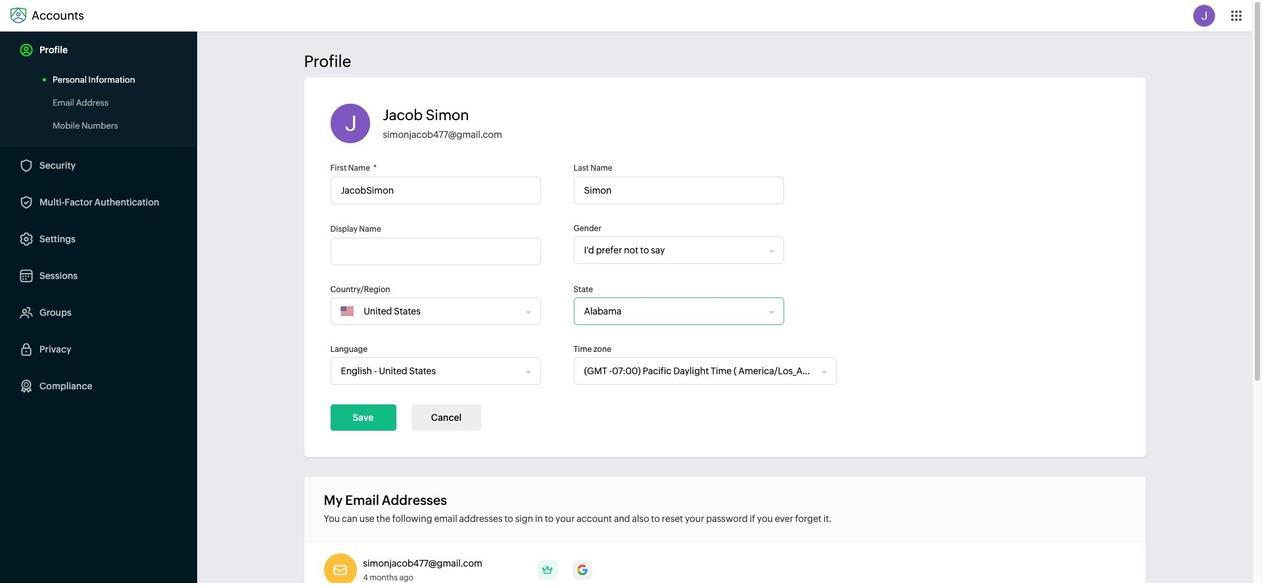 Task type: vqa. For each thing, say whether or not it's contained in the screenshot.
the makeprimary Icon
no



Task type: locate. For each thing, give the bounding box(es) containing it.
primary image
[[538, 561, 557, 581]]

None text field
[[330, 177, 541, 205], [574, 177, 784, 205], [330, 238, 541, 266], [330, 177, 541, 205], [574, 177, 784, 205], [330, 238, 541, 266]]

None field
[[574, 237, 770, 264], [354, 299, 521, 325], [574, 299, 770, 325], [331, 358, 526, 385], [574, 358, 822, 385], [574, 237, 770, 264], [354, 299, 521, 325], [574, 299, 770, 325], [331, 358, 526, 385], [574, 358, 822, 385]]



